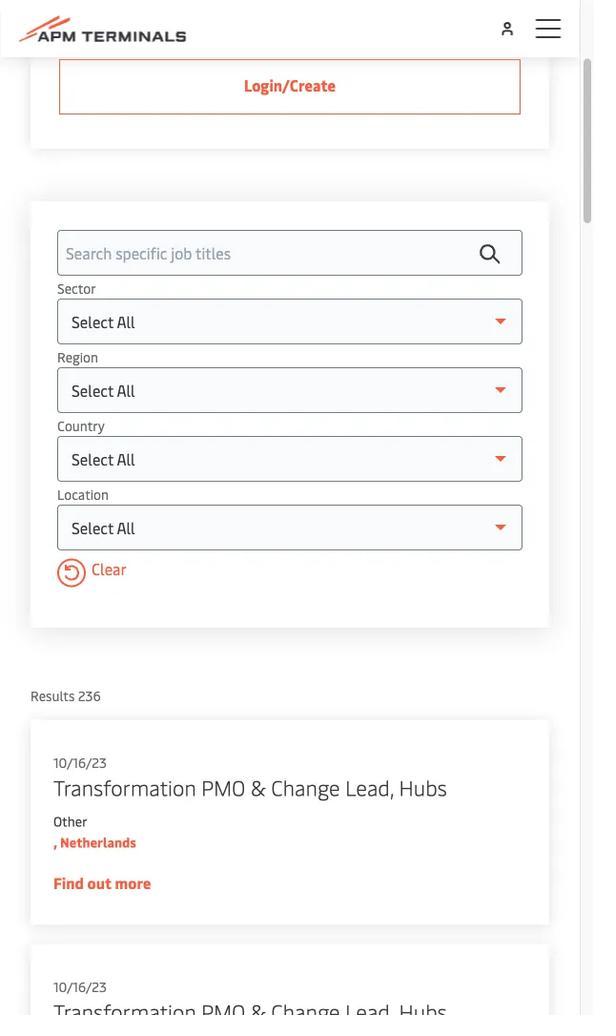 Task type: locate. For each thing, give the bounding box(es) containing it.
1 10/16/23 from the top
[[53, 754, 107, 772]]

more
[[115, 873, 151, 893]]

region
[[57, 347, 98, 366]]

&
[[251, 774, 266, 802]]

0 vertical spatial 10/16/23
[[53, 754, 107, 772]]

candidate
[[59, 1, 153, 29]]

profile
[[158, 1, 221, 29]]

10/16/23 link
[[31, 945, 550, 1016]]

2 10/16/23 from the top
[[53, 978, 107, 996]]

transformation
[[53, 774, 196, 802]]

10/16/23 transformation pmo & change lead, hubs
[[53, 754, 447, 802]]

1 vertical spatial 10/16/23
[[53, 978, 107, 996]]

10/16/23
[[53, 754, 107, 772], [53, 978, 107, 996]]

10/16/23 for 10/16/23
[[53, 978, 107, 996]]

login/create
[[244, 75, 336, 95]]

results 236
[[31, 686, 101, 704]]

country
[[57, 416, 105, 434]]

clear
[[92, 559, 127, 579]]

236
[[78, 686, 101, 704]]

,
[[53, 833, 57, 851]]

login/create link
[[59, 59, 521, 115]]

10/16/23 inside 10/16/23 transformation pmo & change lead, hubs
[[53, 754, 107, 772]]



Task type: describe. For each thing, give the bounding box(es) containing it.
results
[[31, 686, 75, 704]]

find
[[53, 873, 84, 893]]

clear button
[[57, 559, 127, 591]]

out
[[87, 873, 111, 893]]

location
[[57, 485, 109, 503]]

find out more
[[53, 873, 151, 893]]

netherlands
[[60, 833, 136, 851]]

lead,
[[346, 774, 394, 802]]

pmo
[[202, 774, 246, 802]]

sector
[[57, 279, 96, 297]]

other , netherlands
[[53, 812, 136, 851]]

change
[[271, 774, 340, 802]]

candidate profile
[[59, 1, 221, 29]]

other
[[53, 812, 87, 830]]

hubs
[[400, 774, 447, 802]]

text search text field
[[57, 230, 523, 276]]

10/16/23 for 10/16/23 transformation pmo & change lead, hubs
[[53, 754, 107, 772]]



Task type: vqa. For each thing, say whether or not it's contained in the screenshot.
first 10/16/23 from the bottom
yes



